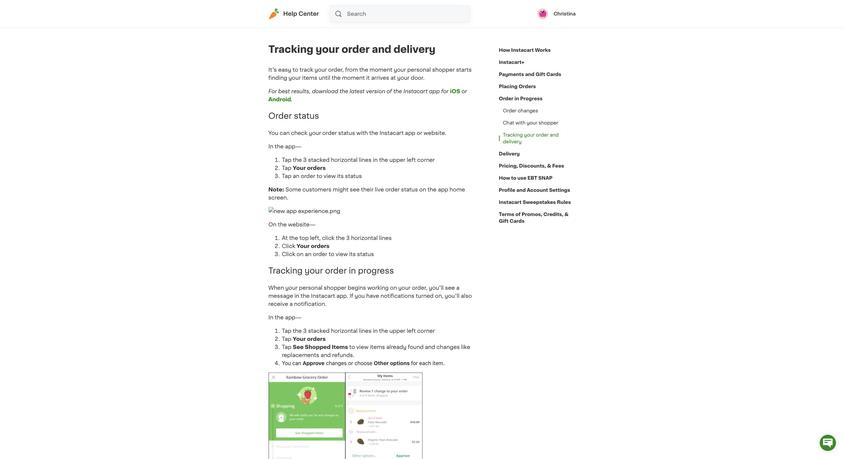 Task type: describe. For each thing, give the bounding box(es) containing it.
items inside it's easy to track your order, from the moment your personal shopper starts finding your items until the moment it arrives at your door.
[[302, 75, 318, 81]]

if
[[350, 294, 354, 299]]

orders inside at the top left, click the 3 horizontal lines click your orders click on an order to view its status
[[311, 244, 330, 249]]

their
[[361, 187, 374, 192]]

website—
[[288, 222, 316, 228]]

payments and gift cards
[[499, 72, 562, 77]]

0 horizontal spatial changes
[[326, 361, 347, 367]]

might
[[333, 187, 349, 192]]

chat
[[503, 121, 515, 125]]

from
[[345, 67, 358, 73]]

order in progress link
[[499, 93, 543, 105]]

an for on
[[305, 252, 312, 257]]

see
[[293, 345, 304, 350]]

new app experience.png image
[[269, 207, 340, 215]]

progress
[[521, 96, 543, 101]]

order for order status
[[269, 112, 292, 120]]

tap the 3 stacked horizontal lines in the upper left corner tap your orders
[[282, 329, 437, 342]]

profile
[[499, 188, 516, 193]]

see inside some customers might see their live order status on the app home screen.
[[350, 187, 360, 192]]

account
[[527, 188, 548, 193]]

orders inside tap the 3 stacked horizontal lines in the upper left corner tap your orders tap an order to view its status
[[307, 166, 326, 171]]

to view items already found and changes like replacements and refunds.
[[282, 345, 471, 358]]

3 inside at the top left, click the 3 horizontal lines click your orders click on an order to view its status
[[346, 236, 350, 241]]

tracking your order and delivery link
[[499, 129, 576, 148]]

arrives
[[371, 75, 389, 81]]

5 tap from the top
[[282, 337, 292, 342]]

in up begins
[[349, 267, 356, 275]]

delivery link
[[499, 148, 520, 160]]

1 horizontal spatial a
[[457, 285, 460, 291]]

order in progress
[[499, 96, 543, 101]]

notifications
[[381, 294, 415, 299]]

approve
[[303, 361, 325, 367]]

delivery inside tracking your order and delivery link
[[503, 140, 522, 144]]

on the website—
[[269, 222, 316, 228]]

at the top left, click the 3 horizontal lines click your orders click on an order to view its status
[[282, 236, 392, 257]]

1 horizontal spatial moment
[[370, 67, 393, 73]]

& inside terms of promos, credits, & gift cards
[[565, 212, 569, 217]]

shopper inside it's easy to track your order, from the moment your personal shopper starts finding your items until the moment it arrives at your door.
[[433, 67, 455, 73]]

instacart inside when your personal shopper begins working on your order, you'll see a message in the instacart app. if you have notifications turned on, you'll also receive a notification.
[[311, 294, 335, 299]]

1 app— from the top
[[285, 144, 302, 149]]

.
[[291, 97, 293, 102]]

help center link
[[269, 8, 319, 19]]

changes inside 'to view items already found and changes like replacements and refunds.'
[[437, 345, 460, 350]]

finding
[[269, 75, 287, 81]]

ebt
[[528, 176, 538, 181]]

in inside when your personal shopper begins working on your order, you'll see a message in the instacart app. if you have notifications turned on, you'll also receive a notification.
[[295, 294, 299, 299]]

at
[[282, 236, 288, 241]]

the inside when your personal shopper begins working on your order, you'll see a message in the instacart app. if you have notifications turned on, you'll also receive a notification.
[[301, 294, 310, 299]]

christina link
[[538, 8, 576, 19]]

instacart sweepstakes rules
[[499, 200, 571, 205]]

working
[[368, 285, 389, 291]]

app for the
[[438, 187, 449, 192]]

2 vertical spatial or
[[348, 361, 353, 367]]

order down at the top left, click the 3 horizontal lines click your orders click on an order to view its status
[[325, 267, 347, 275]]

chat with your shopper
[[503, 121, 559, 125]]

shopper for chat with your shopper
[[539, 121, 559, 125]]

results,
[[292, 89, 311, 94]]

starts
[[456, 67, 472, 73]]

the inside some customers might see their live order status on the app home screen.
[[428, 187, 437, 192]]

fees
[[553, 164, 565, 169]]

how to use ebt snap
[[499, 176, 553, 181]]

to inside at the top left, click the 3 horizontal lines click your orders click on an order to view its status
[[329, 252, 335, 257]]

1 vertical spatial moment
[[342, 75, 365, 81]]

terms
[[499, 212, 515, 217]]

when
[[269, 285, 284, 291]]

upper inside tap the 3 stacked horizontal lines in the upper left corner tap your orders
[[390, 329, 406, 334]]

order inside at the top left, click the 3 horizontal lines click your orders click on an order to view its status
[[313, 252, 328, 257]]

pricing, discounts, & fees link
[[499, 160, 565, 172]]

on
[[269, 222, 277, 228]]

christina
[[554, 11, 576, 16]]

how for how instacart works
[[499, 48, 510, 53]]

left inside tap the 3 stacked horizontal lines in the upper left corner tap your orders
[[407, 329, 416, 334]]

1 vertical spatial tracking your order and delivery
[[503, 133, 559, 144]]

0 vertical spatial tracking
[[269, 45, 314, 54]]

refunds.
[[332, 353, 355, 358]]

6 tap from the top
[[282, 345, 292, 350]]

placing orders link
[[499, 81, 536, 93]]

stacked
[[308, 329, 330, 334]]

settings
[[550, 188, 571, 193]]

to inside it's easy to track your order, from the moment your personal shopper starts finding your items until the moment it arrives at your door.
[[293, 67, 298, 73]]

1 vertical spatial or
[[417, 130, 423, 136]]

horizontal inside tap the 3 stacked horizontal lines in the upper left corner tap your orders tap an order to view its status
[[331, 157, 358, 163]]

for inside for best results, download the latest version of the instacart app for ios or android .
[[441, 89, 449, 94]]

view for orders
[[336, 252, 348, 257]]

and right 'found' on the bottom of page
[[425, 345, 435, 350]]

turned
[[416, 294, 434, 299]]

2 click from the top
[[282, 252, 295, 257]]

best
[[278, 89, 290, 94]]

android
[[269, 97, 291, 102]]

instacart image
[[269, 8, 279, 19]]

ios link
[[450, 89, 461, 94]]

you can check your order status with the instacart app or website.
[[269, 130, 448, 136]]

1 vertical spatial app
[[405, 130, 416, 136]]

view inside 'to view items already found and changes like replacements and refunds.'
[[357, 345, 369, 350]]

user avatar image
[[538, 8, 549, 19]]

credits,
[[544, 212, 564, 217]]

some customers might see their live order status on the app home screen.
[[269, 187, 465, 201]]

your inside tap the 3 stacked horizontal lines in the upper left corner tap your orders tap an order to view its status
[[293, 166, 306, 171]]

status inside tap the 3 stacked horizontal lines in the upper left corner tap your orders tap an order to view its status
[[345, 174, 362, 179]]

profile and account settings link
[[499, 184, 571, 197]]

status inside some customers might see their live order status on the app home screen.
[[401, 187, 418, 192]]

you can approve changes or choose other options for each item.
[[282, 361, 445, 367]]

begins
[[348, 285, 366, 291]]

ios
[[450, 89, 461, 94]]

1 vertical spatial with
[[357, 130, 368, 136]]

note:
[[269, 187, 284, 192]]

check
[[291, 130, 308, 136]]

notification.
[[294, 302, 327, 307]]

help
[[283, 11, 297, 17]]

2 app— from the top
[[285, 315, 302, 321]]

0 horizontal spatial a
[[290, 302, 293, 307]]

center
[[299, 11, 319, 17]]

easy
[[278, 67, 291, 73]]

order changes
[[503, 109, 539, 113]]

instacart sweepstakes rules link
[[499, 197, 571, 209]]

lines inside at the top left, click the 3 horizontal lines click your orders click on an order to view its status
[[379, 236, 392, 241]]

for best results, download the latest version of the instacart app for ios or android .
[[269, 89, 467, 102]]

sweepstakes
[[523, 200, 556, 205]]

personal inside it's easy to track your order, from the moment your personal shopper starts finding your items until the moment it arrives at your door.
[[408, 67, 431, 73]]

2 vertical spatial tracking
[[269, 267, 303, 275]]

live
[[375, 187, 384, 192]]

gift inside terms of promos, credits, & gift cards
[[499, 219, 509, 224]]

1 vertical spatial for
[[411, 361, 418, 367]]

some
[[286, 187, 301, 192]]

changes inside 'link'
[[518, 109, 539, 113]]

in inside tap the 3 stacked horizontal lines in the upper left corner tap your orders tap an order to view its status
[[373, 157, 378, 163]]

order for order in progress
[[499, 96, 514, 101]]

use
[[518, 176, 527, 181]]

download
[[312, 89, 338, 94]]

instacart+ link
[[499, 56, 525, 68]]

instacart+
[[499, 60, 525, 65]]

0 vertical spatial cards
[[547, 72, 562, 77]]



Task type: vqa. For each thing, say whether or not it's contained in the screenshot.
BASIC
no



Task type: locate. For each thing, give the bounding box(es) containing it.
order down android link
[[269, 112, 292, 120]]

0 vertical spatial on
[[420, 187, 426, 192]]

0 horizontal spatial tracking your order and delivery
[[269, 45, 436, 54]]

0 vertical spatial see
[[350, 187, 360, 192]]

shopped
[[305, 345, 331, 350]]

horizontal
[[331, 157, 358, 163], [351, 236, 378, 241], [331, 329, 358, 334]]

horizontal inside at the top left, click the 3 horizontal lines click your orders click on an order to view its status
[[351, 236, 378, 241]]

shopper left starts
[[433, 67, 455, 73]]

cards down "terms"
[[510, 219, 525, 224]]

0 horizontal spatial cards
[[510, 219, 525, 224]]

left inside tap the 3 stacked horizontal lines in the upper left corner tap your orders tap an order to view its status
[[407, 157, 416, 163]]

how up instacart+ link
[[499, 48, 510, 53]]

terms of promos, credits, & gift cards link
[[499, 209, 576, 228]]

order down left,
[[313, 252, 328, 257]]

0 horizontal spatial an
[[293, 174, 300, 179]]

0 horizontal spatial you'll
[[429, 285, 444, 291]]

0 vertical spatial in the app—
[[269, 144, 302, 149]]

corner up 'found' on the bottom of page
[[418, 329, 435, 334]]

0 horizontal spatial items
[[302, 75, 318, 81]]

2 in the app— from the top
[[269, 315, 302, 321]]

tracking your order and delivery
[[269, 45, 436, 54], [503, 133, 559, 144]]

1 horizontal spatial with
[[516, 121, 526, 125]]

orders down 3 stacked at the left
[[307, 166, 326, 171]]

& left fees
[[548, 164, 552, 169]]

1 vertical spatial your
[[297, 244, 310, 249]]

website.
[[424, 130, 447, 136]]

corner inside tap the 3 stacked horizontal lines in the upper left corner tap your orders
[[418, 329, 435, 334]]

delivery up door.
[[394, 45, 436, 54]]

1 vertical spatial how
[[499, 176, 510, 181]]

1 vertical spatial you
[[282, 361, 291, 367]]

corner down website.
[[418, 157, 435, 163]]

an down top
[[305, 252, 312, 257]]

gift
[[536, 72, 546, 77], [499, 219, 509, 224]]

you'll up on,
[[429, 285, 444, 291]]

orders
[[519, 84, 536, 89]]

placing
[[499, 84, 518, 89]]

app left ios link
[[429, 89, 440, 94]]

can left check
[[280, 130, 290, 136]]

1 in from the top
[[269, 144, 274, 149]]

3 left stacked
[[303, 329, 307, 334]]

0 vertical spatial can
[[280, 130, 290, 136]]

instacart inside for best results, download the latest version of the instacart app for ios or android .
[[404, 89, 428, 94]]

orders up shopped
[[307, 337, 326, 342]]

3 right click
[[346, 236, 350, 241]]

and up it's easy to track your order, from the moment your personal shopper starts finding your items until the moment it arrives at your door.
[[372, 45, 392, 54]]

help center
[[283, 11, 319, 17]]

1 horizontal spatial personal
[[408, 67, 431, 73]]

an inside tap the 3 stacked horizontal lines in the upper left corner tap your orders tap an order to view its status
[[293, 174, 300, 179]]

payments and gift cards link
[[499, 68, 562, 81]]

tracking your order and delivery down chat with your shopper link
[[503, 133, 559, 144]]

1 horizontal spatial 3
[[346, 236, 350, 241]]

0 vertical spatial left
[[407, 157, 416, 163]]

2 vertical spatial horizontal
[[331, 329, 358, 334]]

view
[[324, 174, 336, 179], [336, 252, 348, 257], [357, 345, 369, 350]]

to down click
[[329, 252, 335, 257]]

0 vertical spatial in
[[269, 144, 274, 149]]

gift inside payments and gift cards link
[[536, 72, 546, 77]]

order, up until
[[328, 67, 344, 73]]

1 in the app— from the top
[[269, 144, 302, 149]]

1 left from the top
[[407, 157, 416, 163]]

1 vertical spatial view
[[336, 252, 348, 257]]

gift up the orders
[[536, 72, 546, 77]]

1 horizontal spatial cards
[[547, 72, 562, 77]]

personal inside when your personal shopper begins working on your order, you'll see a message in the instacart app. if you have notifications turned on, you'll also receive a notification.
[[299, 285, 323, 291]]

of inside for best results, download the latest version of the instacart app for ios or android .
[[387, 89, 392, 94]]

items
[[332, 345, 348, 350]]

app inside some customers might see their live order status on the app home screen.
[[438, 187, 449, 192]]

& down rules at the right top of page
[[565, 212, 569, 217]]

in
[[515, 96, 519, 101], [373, 157, 378, 163], [349, 267, 356, 275], [295, 294, 299, 299], [373, 329, 378, 334]]

can for check
[[280, 130, 290, 136]]

changes down refunds.
[[326, 361, 347, 367]]

0 vertical spatial app
[[429, 89, 440, 94]]

3 tap from the top
[[282, 174, 292, 179]]

0 vertical spatial horizontal
[[331, 157, 358, 163]]

items
[[302, 75, 318, 81], [370, 345, 385, 350]]

1 vertical spatial a
[[290, 302, 293, 307]]

1 tap from the top
[[282, 157, 292, 163]]

in up 'to view items already found and changes like replacements and refunds.'
[[373, 329, 378, 334]]

your down 3 stacked at the left
[[293, 166, 306, 171]]

app— down receive
[[285, 315, 302, 321]]

1 vertical spatial an
[[305, 252, 312, 257]]

moment down from
[[342, 75, 365, 81]]

1 vertical spatial app—
[[285, 315, 302, 321]]

order inside some customers might see their live order status on the app home screen.
[[386, 187, 400, 192]]

0 horizontal spatial order,
[[328, 67, 344, 73]]

1 vertical spatial lines
[[379, 236, 392, 241]]

version
[[366, 89, 386, 94]]

status
[[294, 112, 319, 120], [338, 130, 355, 136], [345, 174, 362, 179], [401, 187, 418, 192], [357, 252, 374, 257]]

0 horizontal spatial you
[[269, 130, 279, 136]]

items down track at the top
[[302, 75, 318, 81]]

1 vertical spatial personal
[[299, 285, 323, 291]]

tracking
[[269, 45, 314, 54], [503, 133, 523, 138], [269, 267, 303, 275]]

app.
[[337, 294, 348, 299]]

cards
[[547, 72, 562, 77], [510, 219, 525, 224]]

app for instacart
[[429, 89, 440, 94]]

2 vertical spatial app
[[438, 187, 449, 192]]

view up 'might'
[[324, 174, 336, 179]]

2 horizontal spatial on
[[420, 187, 426, 192]]

door.
[[411, 75, 425, 81]]

like
[[461, 345, 471, 350]]

1 horizontal spatial tracking your order and delivery
[[503, 133, 559, 144]]

1 horizontal spatial items
[[370, 345, 385, 350]]

shopper for when your personal shopper begins working on your order, you'll see a message in the instacart app. if you have notifications turned on, you'll also receive a notification.
[[324, 285, 347, 291]]

its up tracking your order in progress
[[349, 252, 356, 257]]

1 horizontal spatial can
[[293, 361, 301, 367]]

personal up door.
[[408, 67, 431, 73]]

2 tap from the top
[[282, 166, 292, 171]]

and down use
[[517, 188, 526, 193]]

its inside at the top left, click the 3 horizontal lines click your orders click on an order to view its status
[[349, 252, 356, 257]]

tracking your order in progress
[[269, 267, 394, 275]]

view down tap the 3 stacked horizontal lines in the upper left corner tap your orders
[[357, 345, 369, 350]]

you
[[269, 130, 279, 136], [282, 361, 291, 367]]

also
[[461, 294, 472, 299]]

shopper inside when your personal shopper begins working on your order, you'll see a message in the instacart app. if you have notifications turned on, you'll also receive a notification.
[[324, 285, 347, 291]]

0 horizontal spatial shopper
[[324, 285, 347, 291]]

2 left from the top
[[407, 329, 416, 334]]

upper inside tap the 3 stacked horizontal lines in the upper left corner tap your orders tap an order to view its status
[[390, 157, 406, 163]]

1 vertical spatial upper
[[390, 329, 406, 334]]

order up customers
[[301, 174, 315, 179]]

order down chat with your shopper link
[[536, 133, 549, 138]]

your
[[293, 166, 306, 171], [297, 244, 310, 249], [293, 337, 306, 342]]

in inside tap the 3 stacked horizontal lines in the upper left corner tap your orders
[[373, 329, 378, 334]]

0 horizontal spatial with
[[357, 130, 368, 136]]

to inside tap the 3 stacked horizontal lines in the upper left corner tap your orders tap an order to view its status
[[317, 174, 322, 179]]

orders inside tap the 3 stacked horizontal lines in the upper left corner tap your orders
[[307, 337, 326, 342]]

1 horizontal spatial shopper
[[433, 67, 455, 73]]

message
[[269, 294, 293, 299]]

each
[[420, 361, 431, 367]]

0 vertical spatial click
[[282, 244, 295, 249]]

0 horizontal spatial its
[[337, 174, 344, 179]]

status inside at the top left, click the 3 horizontal lines click your orders click on an order to view its status
[[357, 252, 374, 257]]

2 vertical spatial lines
[[359, 329, 372, 334]]

app left home
[[438, 187, 449, 192]]

0 vertical spatial with
[[516, 121, 526, 125]]

in up live
[[373, 157, 378, 163]]

changes
[[518, 109, 539, 113], [437, 345, 460, 350], [326, 361, 347, 367]]

how up profile
[[499, 176, 510, 181]]

0 horizontal spatial of
[[387, 89, 392, 94]]

0 vertical spatial gift
[[536, 72, 546, 77]]

profile and account settings
[[499, 188, 571, 193]]

tracking up easy on the left of page
[[269, 45, 314, 54]]

1 vertical spatial shopper
[[539, 121, 559, 125]]

order for order changes
[[503, 109, 517, 113]]

lines inside tap the 3 stacked horizontal lines in the upper left corner tap your orders
[[359, 329, 372, 334]]

1 horizontal spatial on
[[390, 285, 397, 291]]

its inside tap the 3 stacked horizontal lines in the upper left corner tap your orders tap an order to view its status
[[337, 174, 344, 179]]

order
[[499, 96, 514, 101], [503, 109, 517, 113], [269, 112, 292, 120]]

1 horizontal spatial gift
[[536, 72, 546, 77]]

1 vertical spatial cards
[[510, 219, 525, 224]]

1 vertical spatial see
[[445, 285, 455, 291]]

delivery
[[499, 152, 520, 156]]

1 vertical spatial items
[[370, 345, 385, 350]]

your down top
[[297, 244, 310, 249]]

0 vertical spatial a
[[457, 285, 460, 291]]

when your personal shopper begins working on your order, you'll see a message in the instacart app. if you have notifications turned on, you'll also receive a notification.
[[269, 285, 472, 307]]

items up other
[[370, 345, 385, 350]]

item.
[[433, 361, 445, 367]]

how instacart works
[[499, 48, 551, 53]]

0 horizontal spatial delivery
[[394, 45, 436, 54]]

to up refunds.
[[350, 345, 355, 350]]

its for tap an order to view its status
[[337, 174, 344, 179]]

or inside for best results, download the latest version of the instacart app for ios or android .
[[462, 89, 467, 94]]

view inside at the top left, click the 3 horizontal lines click your orders click on an order to view its status
[[336, 252, 348, 257]]

order up 3 stacked at the left
[[323, 130, 337, 136]]

0 vertical spatial app—
[[285, 144, 302, 149]]

app—
[[285, 144, 302, 149], [285, 315, 302, 321]]

2 vertical spatial shopper
[[324, 285, 347, 291]]

or down refunds.
[[348, 361, 353, 367]]

for
[[269, 89, 277, 94]]

in the app— down receive
[[269, 315, 302, 321]]

an inside at the top left, click the 3 horizontal lines click your orders click on an order to view its status
[[305, 252, 312, 257]]

1 horizontal spatial delivery
[[503, 140, 522, 144]]

on inside when your personal shopper begins working on your order, you'll see a message in the instacart app. if you have notifications turned on, you'll also receive a notification.
[[390, 285, 397, 291]]

instacart inside "link"
[[499, 200, 522, 205]]

order down placing
[[499, 96, 514, 101]]

1 vertical spatial click
[[282, 252, 295, 257]]

home
[[450, 187, 465, 192]]

2 upper from the top
[[390, 329, 406, 334]]

order status
[[269, 112, 319, 120]]

order inside 'link'
[[503, 109, 517, 113]]

1 vertical spatial its
[[349, 252, 356, 257]]

to right easy on the left of page
[[293, 67, 298, 73]]

personal up notification.
[[299, 285, 323, 291]]

1 horizontal spatial &
[[565, 212, 569, 217]]

1 vertical spatial &
[[565, 212, 569, 217]]

1 vertical spatial of
[[516, 212, 521, 217]]

an up some
[[293, 174, 300, 179]]

delivery up delivery on the top right of the page
[[503, 140, 522, 144]]

rules
[[557, 200, 571, 205]]

1 vertical spatial tracking
[[503, 133, 523, 138]]

shopper up app. on the left bottom of the page
[[324, 285, 347, 291]]

you for you can approve changes or choose other options for each item.
[[282, 361, 291, 367]]

of inside terms of promos, credits, & gift cards
[[516, 212, 521, 217]]

to left use
[[512, 176, 517, 181]]

0 vertical spatial tracking your order and delivery
[[269, 45, 436, 54]]

other
[[374, 361, 389, 367]]

in the app—
[[269, 144, 302, 149], [269, 315, 302, 321]]

tracking your order and delivery up from
[[269, 45, 436, 54]]

how
[[499, 48, 510, 53], [499, 176, 510, 181]]

view up tracking your order in progress
[[336, 252, 348, 257]]

shopper
[[433, 67, 455, 73], [539, 121, 559, 125], [324, 285, 347, 291]]

1 horizontal spatial order,
[[412, 285, 428, 291]]

app inside for best results, download the latest version of the instacart app for ios or android .
[[429, 89, 440, 94]]

0 vertical spatial changes
[[518, 109, 539, 113]]

with
[[516, 121, 526, 125], [357, 130, 368, 136]]

your up "see" on the bottom left
[[293, 337, 306, 342]]

android link
[[269, 97, 291, 102]]

0 vertical spatial &
[[548, 164, 552, 169]]

an for tap
[[293, 174, 300, 179]]

order, inside it's easy to track your order, from the moment your personal shopper starts finding your items until the moment it arrives at your door.
[[328, 67, 344, 73]]

to up customers
[[317, 174, 322, 179]]

1 vertical spatial order,
[[412, 285, 428, 291]]

3 inside tap the 3 stacked horizontal lines in the upper left corner tap your orders
[[303, 329, 307, 334]]

you for you can check your order status with the instacart app or website.
[[269, 130, 279, 136]]

0 horizontal spatial personal
[[299, 285, 323, 291]]

you'll right on,
[[445, 294, 460, 299]]

or right ios link
[[462, 89, 467, 94]]

upper
[[390, 157, 406, 163], [390, 329, 406, 334]]

4 tap from the top
[[282, 329, 292, 334]]

items inside 'to view items already found and changes like replacements and refunds.'
[[370, 345, 385, 350]]

personal
[[408, 67, 431, 73], [299, 285, 323, 291]]

top
[[300, 236, 309, 241]]

at
[[391, 75, 396, 81]]

terms of promos, credits, & gift cards
[[499, 212, 569, 224]]

corner inside tap the 3 stacked horizontal lines in the upper left corner tap your orders tap an order to view its status
[[418, 157, 435, 163]]

moment
[[370, 67, 393, 73], [342, 75, 365, 81]]

0 vertical spatial moment
[[370, 67, 393, 73]]

its for click on an order to view its status
[[349, 252, 356, 257]]

changes up chat with your shopper
[[518, 109, 539, 113]]

0 vertical spatial view
[[324, 174, 336, 179]]

how for how to use ebt snap
[[499, 176, 510, 181]]

0 horizontal spatial can
[[280, 130, 290, 136]]

0 vertical spatial upper
[[390, 157, 406, 163]]

corner
[[418, 157, 435, 163], [418, 329, 435, 334]]

app— down check
[[285, 144, 302, 149]]

1 horizontal spatial see
[[445, 285, 455, 291]]

moment up "arrives"
[[370, 67, 393, 73]]

1 vertical spatial you'll
[[445, 294, 460, 299]]

see inside when your personal shopper begins working on your order, you'll see a message in the instacart app. if you have notifications turned on, you'll also receive a notification.
[[445, 285, 455, 291]]

app left website.
[[405, 130, 416, 136]]

0 vertical spatial your
[[293, 166, 306, 171]]

3
[[346, 236, 350, 241], [303, 329, 307, 334]]

2 vertical spatial changes
[[326, 361, 347, 367]]

customers
[[303, 187, 332, 192]]

and down chat with your shopper link
[[550, 133, 559, 138]]

1 click from the top
[[282, 244, 295, 249]]

track
[[300, 67, 313, 73]]

order right live
[[386, 187, 400, 192]]

1 horizontal spatial you'll
[[445, 294, 460, 299]]

snap
[[539, 176, 553, 181]]

cards inside terms of promos, credits, & gift cards
[[510, 219, 525, 224]]

1 vertical spatial changes
[[437, 345, 460, 350]]

2 vertical spatial view
[[357, 345, 369, 350]]

its
[[337, 174, 344, 179], [349, 252, 356, 257]]

2 in from the top
[[269, 315, 274, 321]]

of right version
[[387, 89, 392, 94]]

can for approve
[[293, 361, 301, 367]]

promos,
[[522, 212, 543, 217]]

order up from
[[342, 45, 370, 54]]

0 vertical spatial personal
[[408, 67, 431, 73]]

0 vertical spatial an
[[293, 174, 300, 179]]

1 horizontal spatial of
[[516, 212, 521, 217]]

for left ios link
[[441, 89, 449, 94]]

for left the each
[[411, 361, 418, 367]]

have
[[367, 294, 379, 299]]

app
[[429, 89, 440, 94], [405, 130, 416, 136], [438, 187, 449, 192]]

order inside tap the 3 stacked horizontal lines in the upper left corner tap your orders tap an order to view its status
[[301, 174, 315, 179]]

view inside tap the 3 stacked horizontal lines in the upper left corner tap your orders tap an order to view its status
[[324, 174, 336, 179]]

it's
[[269, 67, 277, 73]]

can down 'replacements'
[[293, 361, 301, 367]]

lines inside tap the 3 stacked horizontal lines in the upper left corner tap your orders tap an order to view its status
[[359, 157, 372, 163]]

screen.
[[269, 195, 289, 201]]

1 upper from the top
[[390, 157, 406, 163]]

tracking up when
[[269, 267, 303, 275]]

0 vertical spatial 3
[[346, 236, 350, 241]]

of
[[387, 89, 392, 94], [516, 212, 521, 217]]

on inside at the top left, click the 3 horizontal lines click your orders click on an order to view its status
[[297, 252, 304, 257]]

0 vertical spatial delivery
[[394, 45, 436, 54]]

1 horizontal spatial its
[[349, 252, 356, 257]]

receive
[[269, 302, 288, 307]]

progress
[[358, 267, 394, 275]]

lines
[[359, 157, 372, 163], [379, 236, 392, 241], [359, 329, 372, 334]]

orders down left,
[[311, 244, 330, 249]]

cards down the works at the right
[[547, 72, 562, 77]]

horizontal inside tap the 3 stacked horizontal lines in the upper left corner tap your orders
[[331, 329, 358, 334]]

you left check
[[269, 130, 279, 136]]

delivery
[[394, 45, 436, 54], [503, 140, 522, 144]]

2 vertical spatial your
[[293, 337, 306, 342]]

replacements
[[282, 353, 319, 358]]

Search search field
[[347, 6, 470, 22]]

in down placing orders link
[[515, 96, 519, 101]]

1 horizontal spatial you
[[282, 361, 291, 367]]

2 how from the top
[[499, 176, 510, 181]]

order, inside when your personal shopper begins working on your order, you'll see a message in the instacart app. if you have notifications turned on, you'll also receive a notification.
[[412, 285, 428, 291]]

3 stacked
[[303, 157, 330, 163]]

left,
[[310, 236, 321, 241]]

your inside tap the 3 stacked horizontal lines in the upper left corner tap your orders
[[293, 337, 306, 342]]

0 horizontal spatial see
[[350, 187, 360, 192]]

2 corner from the top
[[418, 329, 435, 334]]

tracking down "chat"
[[503, 133, 523, 138]]

to
[[293, 67, 298, 73], [317, 174, 322, 179], [512, 176, 517, 181], [329, 252, 335, 257], [350, 345, 355, 350]]

changes left like
[[437, 345, 460, 350]]

left
[[407, 157, 416, 163], [407, 329, 416, 334]]

1 vertical spatial can
[[293, 361, 301, 367]]

already
[[387, 345, 407, 350]]

1 vertical spatial orders
[[311, 244, 330, 249]]

1 corner from the top
[[418, 157, 435, 163]]

2 vertical spatial orders
[[307, 337, 326, 342]]

you
[[355, 294, 365, 299]]

or left website.
[[417, 130, 423, 136]]

on inside some customers might see their live order status on the app home screen.
[[420, 187, 426, 192]]

1 how from the top
[[499, 48, 510, 53]]

order changes link
[[499, 105, 543, 117]]

your inside at the top left, click the 3 horizontal lines click your orders click on an order to view its status
[[297, 244, 310, 249]]

0 horizontal spatial or
[[348, 361, 353, 367]]

in up notification.
[[295, 294, 299, 299]]

and up the orders
[[526, 72, 535, 77]]

shopper up tracking your order and delivery link
[[539, 121, 559, 125]]

you down 'replacements'
[[282, 361, 291, 367]]

order, up turned
[[412, 285, 428, 291]]

view for your
[[324, 174, 336, 179]]

its up 'might'
[[337, 174, 344, 179]]

tap see shopped items
[[282, 345, 348, 350]]

to inside 'to view items already found and changes like replacements and refunds.'
[[350, 345, 355, 350]]

of right "terms"
[[516, 212, 521, 217]]

placing orders
[[499, 84, 536, 89]]

order up "chat"
[[503, 109, 517, 113]]

options
[[390, 361, 410, 367]]

gift down "terms"
[[499, 219, 509, 224]]

and down shopped
[[321, 353, 331, 358]]

in the app— down check
[[269, 144, 302, 149]]

1 horizontal spatial or
[[417, 130, 423, 136]]



